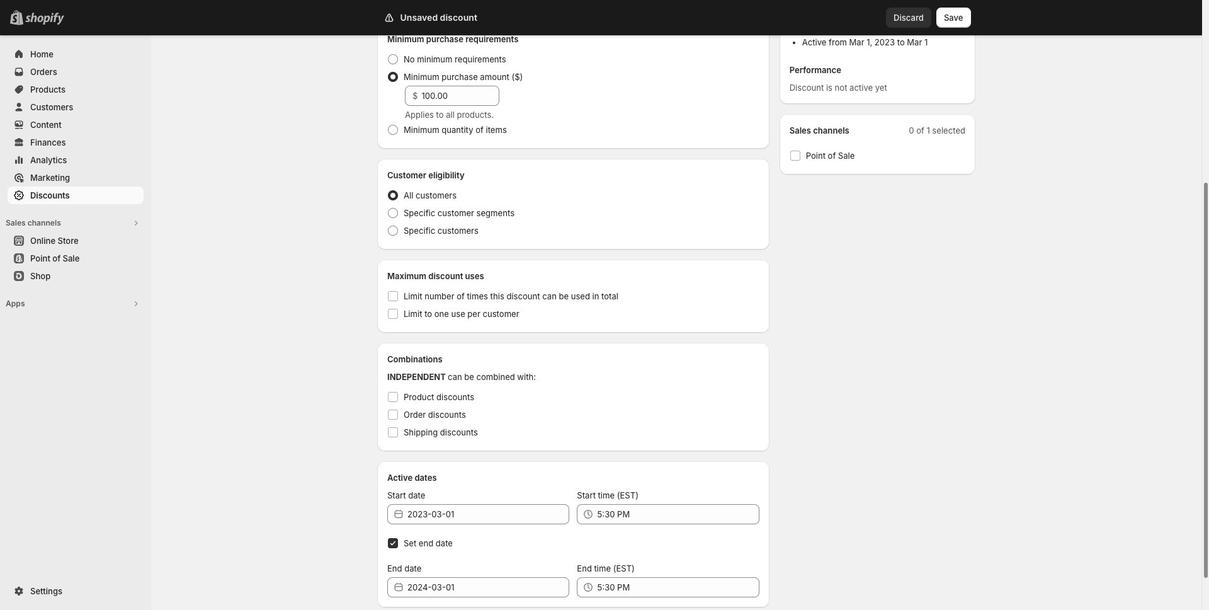 Task type: locate. For each thing, give the bounding box(es) containing it.
2 yyyy-mm-dd text field from the top
[[408, 577, 570, 597]]

0 vertical spatial yyyy-mm-dd text field
[[408, 504, 570, 524]]

YYYY-MM-DD text field
[[408, 504, 570, 524], [408, 577, 570, 597]]

1 enter time text field from the top
[[598, 504, 760, 524]]

1 vertical spatial yyyy-mm-dd text field
[[408, 577, 570, 597]]

Enter time text field
[[598, 504, 760, 524], [598, 577, 760, 597]]

0 vertical spatial enter time text field
[[598, 504, 760, 524]]

enter time text field for 2nd yyyy-mm-dd text field from the bottom of the page
[[598, 504, 760, 524]]

2 enter time text field from the top
[[598, 577, 760, 597]]

1 vertical spatial enter time text field
[[598, 577, 760, 597]]



Task type: vqa. For each thing, say whether or not it's contained in the screenshot.
2nd Enter time text field from the top of the page
yes



Task type: describe. For each thing, give the bounding box(es) containing it.
shopify image
[[25, 13, 64, 25]]

0.00 text field
[[422, 86, 500, 106]]

enter time text field for 2nd yyyy-mm-dd text field from the top of the page
[[598, 577, 760, 597]]

1 yyyy-mm-dd text field from the top
[[408, 504, 570, 524]]



